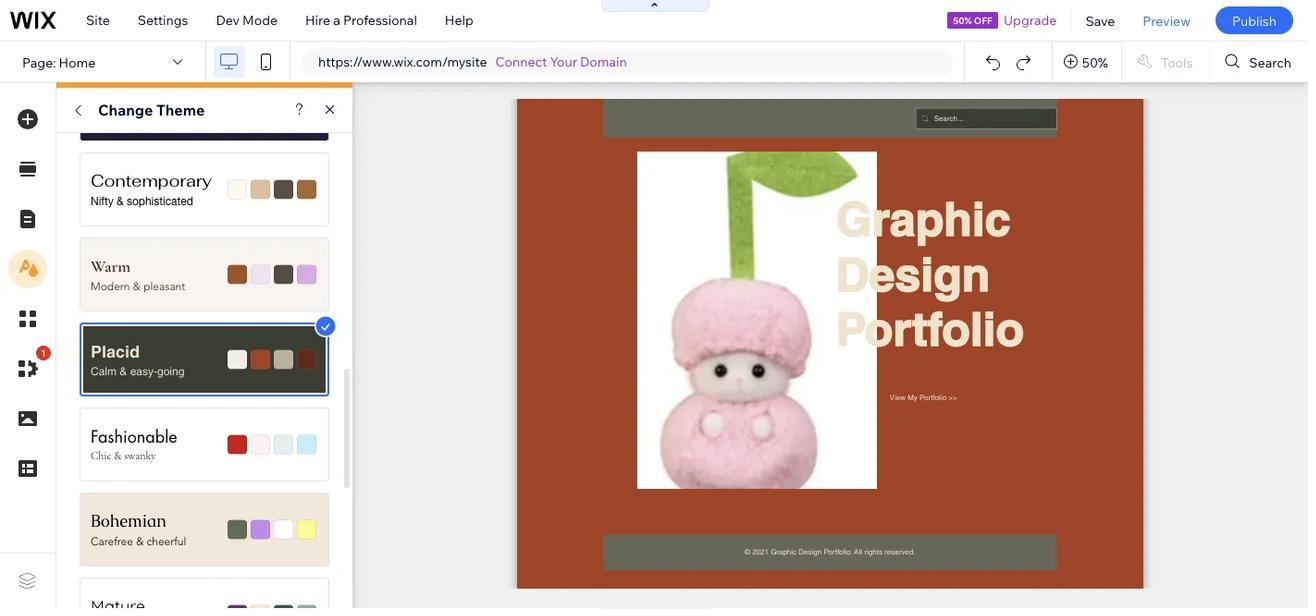 Task type: locate. For each thing, give the bounding box(es) containing it.
& for warm
[[133, 280, 141, 293]]

sophisticated
[[127, 195, 193, 208]]

search
[[1250, 54, 1292, 70]]

going
[[157, 365, 185, 377]]

search button
[[1211, 42, 1309, 82]]

& inside placid calm & easy-going
[[120, 365, 127, 377]]

nifty
[[91, 195, 114, 208]]

& right modern
[[133, 280, 141, 293]]

& for fashionable
[[114, 450, 122, 463]]

pleasant
[[144, 280, 185, 293]]

warm
[[91, 256, 131, 276]]

hire a professional
[[306, 12, 417, 28]]

& inside "contemporary nifty & sophisticated"
[[117, 195, 124, 208]]

off
[[975, 14, 993, 26]]

& inside fashionable chic & swanky
[[114, 450, 122, 463]]

bohemian
[[91, 511, 166, 533]]

modern
[[91, 280, 130, 293]]

https://www.wix.com/mysite
[[318, 54, 487, 70]]

hire
[[306, 12, 331, 28]]

& for placid
[[120, 365, 127, 377]]

50% for 50%
[[1083, 54, 1109, 70]]

& right calm
[[120, 365, 127, 377]]

50% down save button
[[1083, 54, 1109, 70]]

bohemian carefree & cheerful
[[91, 511, 186, 548]]

& inside warm modern & pleasant
[[133, 280, 141, 293]]

50% left off
[[954, 14, 972, 26]]

contemporary nifty & sophisticated
[[91, 170, 212, 208]]

& inside bohemian carefree & cheerful
[[136, 535, 144, 548]]

& right chic
[[114, 450, 122, 463]]

1 vertical spatial 50%
[[1083, 54, 1109, 70]]

settings
[[138, 12, 188, 28]]

site
[[86, 12, 110, 28]]

&
[[117, 195, 124, 208], [133, 280, 141, 293], [120, 365, 127, 377], [114, 450, 122, 463], [136, 535, 144, 548]]

professional
[[343, 12, 417, 28]]

warm modern & pleasant
[[91, 256, 185, 293]]

50% inside 50% button
[[1083, 54, 1109, 70]]

0 horizontal spatial 50%
[[954, 14, 972, 26]]

& down "bohemian"
[[136, 535, 144, 548]]

your
[[550, 54, 578, 70]]

1 button
[[8, 346, 51, 389]]

swanky
[[124, 450, 156, 463]]

0 vertical spatial 50%
[[954, 14, 972, 26]]

dev
[[216, 12, 240, 28]]

& right 'nifty' at the left top
[[117, 195, 124, 208]]

contemporary
[[91, 170, 212, 192]]

help
[[445, 12, 474, 28]]

1 horizontal spatial 50%
[[1083, 54, 1109, 70]]

50%
[[954, 14, 972, 26], [1083, 54, 1109, 70]]



Task type: describe. For each thing, give the bounding box(es) containing it.
mode
[[243, 12, 278, 28]]

a
[[333, 12, 341, 28]]

connect
[[496, 54, 547, 70]]

50% for 50% off
[[954, 14, 972, 26]]

50% button
[[1053, 42, 1122, 82]]

chic
[[91, 450, 111, 463]]

change theme
[[98, 101, 205, 119]]

home
[[59, 54, 96, 70]]

dev mode
[[216, 12, 278, 28]]

preview
[[1143, 12, 1191, 28]]

upgrade
[[1004, 12, 1057, 28]]

tools
[[1162, 54, 1193, 70]]

fashionable chic & swanky
[[91, 425, 177, 463]]

change
[[98, 101, 153, 119]]

& for bohemian
[[136, 535, 144, 548]]

calm
[[91, 365, 117, 377]]

publish button
[[1216, 6, 1294, 34]]

& for contemporary
[[117, 195, 124, 208]]

preview button
[[1130, 0, 1205, 41]]

50% off
[[954, 14, 993, 26]]

domain
[[580, 54, 627, 70]]

cheerful
[[147, 535, 186, 548]]

1
[[41, 348, 46, 360]]

carefree
[[91, 535, 133, 548]]

save
[[1086, 12, 1116, 28]]

save button
[[1072, 0, 1130, 41]]

fashionable
[[91, 425, 177, 448]]

easy-
[[130, 365, 157, 377]]

publish
[[1233, 12, 1277, 28]]

theme
[[156, 101, 205, 119]]

placid calm & easy-going
[[91, 342, 185, 377]]

https://www.wix.com/mysite connect your domain
[[318, 54, 627, 70]]

placid
[[91, 342, 140, 361]]

tools button
[[1123, 42, 1210, 82]]



Task type: vqa. For each thing, say whether or not it's contained in the screenshot.
the
no



